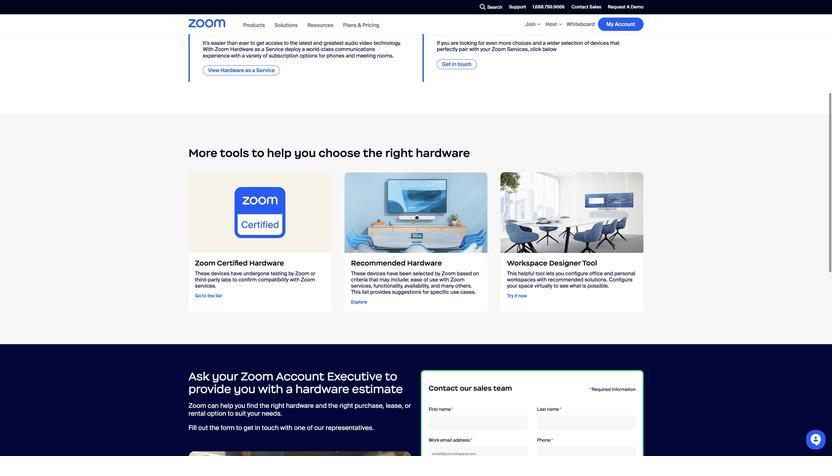 Task type: describe. For each thing, give the bounding box(es) containing it.
it's
[[203, 40, 210, 47]]

0 horizontal spatial use
[[430, 276, 438, 283]]

ever
[[239, 40, 249, 47]]

0 vertical spatial hardware
[[416, 146, 470, 160]]

labs
[[221, 276, 231, 283]]

based
[[457, 270, 472, 277]]

a up "access"
[[271, 25, 276, 34]]

account inside ask your zoom account executive to provide you with a hardware estimate
[[276, 370, 324, 384]]

than
[[227, 40, 238, 47]]

video
[[360, 40, 373, 47]]

my account link
[[598, 18, 644, 31]]

fill
[[189, 424, 197, 432]]

more tools to help you choose the right hardware
[[189, 146, 470, 160]]

tool
[[583, 259, 597, 268]]

a left "access"
[[262, 46, 264, 53]]

zoom hardware as a service
[[203, 25, 304, 34]]

latest
[[299, 40, 312, 47]]

perfectly
[[437, 46, 458, 53]]

hardware inside ask your zoom account executive to provide you with a hardware estimate
[[296, 382, 349, 396]]

solutions button
[[275, 22, 298, 29]]

a inside ask your zoom account executive to provide you with a hardware estimate
[[286, 382, 293, 396]]

representatives.
[[326, 424, 374, 432]]

resources button
[[307, 22, 333, 29]]

zoom certified hardware these devices have undergone testing by zoom or third-party labs to confirm compatibility with zoom services.
[[195, 259, 316, 289]]

technology.
[[374, 40, 401, 47]]

confirm
[[239, 276, 257, 283]]

ease
[[411, 276, 422, 283]]

you inside "workspace designer tool this helpful tool lets you configure office and personal workspaces with recommended solutions. configure your space virtually to see what is possible."
[[556, 270, 564, 277]]

contact sales link
[[568, 0, 605, 14]]

1 horizontal spatial in
[[452, 61, 457, 67]]

your inside ask your zoom account executive to provide you with a hardware estimate
[[212, 370, 238, 384]]

choose
[[319, 146, 361, 160]]

services,
[[507, 46, 529, 53]]

whiteboard
[[567, 21, 595, 28]]

find
[[247, 402, 258, 410]]

with inside ask your zoom account executive to provide you with a hardware estimate
[[258, 382, 283, 396]]

name for first name
[[439, 407, 451, 412]]

sales
[[474, 384, 492, 393]]

with inside "workspace designer tool this helpful tool lets you configure office and personal workspaces with recommended solutions. configure your space virtually to see what is possible."
[[537, 276, 547, 283]]

include;
[[391, 276, 410, 283]]

to inside zoom certified hardware these devices have undergone testing by zoom or third-party labs to confirm compatibility with zoom services.
[[233, 276, 237, 283]]

my
[[607, 21, 614, 28]]

zoom can help you find the right hardware and the right purchase, lease, or rental option to suit your needs.
[[189, 402, 411, 418]]

get
[[442, 61, 451, 67]]

team
[[494, 384, 512, 393]]

tool
[[536, 270, 545, 277]]

configure
[[566, 270, 588, 277]]

view hardware as a service
[[208, 67, 275, 74]]

view hardware as a service link
[[203, 65, 280, 75]]

lets
[[546, 270, 555, 277]]

to right "access"
[[284, 40, 289, 47]]

helpful
[[518, 270, 535, 277]]

demo
[[631, 4, 644, 10]]

workspace designer tool image
[[501, 172, 644, 253]]

may
[[380, 276, 390, 283]]

now
[[518, 293, 527, 299]]

communications
[[335, 46, 375, 53]]

what
[[570, 283, 581, 289]]

name for last name
[[547, 407, 559, 412]]

support link
[[506, 0, 529, 14]]

hardware inside zoom certified hardware these devices have undergone testing by zoom or third-party labs to confirm compatibility with zoom services.
[[249, 259, 284, 268]]

last
[[537, 407, 546, 412]]

it
[[515, 293, 517, 299]]

undergone
[[243, 270, 270, 277]]

it's easier than ever to get access to the latest and greatest audio video technology. with zoom hardware as a service deploy a world-class communications experience with a variety of subscription options for phones and meeting rooms.
[[203, 40, 401, 59]]

* up email@yourcompany.com email field
[[470, 437, 472, 443]]

products
[[243, 22, 265, 29]]

required
[[592, 387, 611, 392]]

get for you
[[244, 424, 253, 432]]

work email address *
[[429, 437, 472, 443]]

criteria
[[351, 276, 368, 283]]

your inside the zoom can help you find the right hardware and the right purchase, lease, or rental option to suit your needs.
[[248, 409, 260, 418]]

* right the last at bottom right
[[559, 407, 561, 412]]

more
[[189, 146, 217, 160]]

hardware for zoom hardware purchase options
[[459, 25, 494, 34]]

or inside the zoom can help you find the right hardware and the right purchase, lease, or rental option to suit your needs.
[[405, 402, 411, 410]]

needs.
[[262, 409, 282, 418]]

support
[[509, 4, 526, 10]]

devices inside recommended hardware these devices have been selected by zoom based on criteria that may include; ease of use with zoom services, functionality, availability, and many others. this list provides suggestions for specific use cases.
[[367, 270, 386, 277]]

your inside the if you are looking for even more choices and a wider selection of devices that perfectly pair with your zoom services, click below
[[480, 46, 491, 53]]

explore
[[351, 299, 367, 305]]

phone
[[537, 437, 551, 443]]

by inside recommended hardware these devices have been selected by zoom based on criteria that may include; ease of use with zoom services, functionality, availability, and many others. this list provides suggestions for specific use cases.
[[435, 270, 441, 277]]

1 horizontal spatial right
[[340, 402, 353, 410]]

have inside zoom certified hardware these devices have undergone testing by zoom or third-party labs to confirm compatibility with zoom services.
[[231, 270, 242, 277]]

with inside zoom certified hardware these devices have undergone testing by zoom or third-party labs to confirm compatibility with zoom services.
[[290, 276, 300, 283]]

join
[[525, 21, 536, 28]]

request a demo
[[608, 4, 644, 10]]

1.888.799.9666
[[533, 4, 565, 10]]

first name *
[[429, 407, 453, 412]]

below
[[543, 46, 557, 53]]

sales
[[590, 4, 602, 10]]

work
[[429, 437, 440, 443]]

1 horizontal spatial use
[[451, 289, 459, 296]]

with
[[203, 46, 214, 53]]

access
[[266, 40, 283, 47]]

hardware for zoom hardware as a service
[[225, 25, 260, 34]]

this inside recommended hardware these devices have been selected by zoom based on criteria that may include; ease of use with zoom services, functionality, availability, and many others. this list provides suggestions for specific use cases.
[[351, 289, 361, 296]]

products button
[[243, 22, 265, 29]]

rental
[[189, 409, 206, 418]]

to right ever
[[251, 40, 255, 47]]

to right form
[[236, 424, 242, 432]]

2 horizontal spatial right
[[385, 146, 413, 160]]

host
[[546, 21, 557, 28]]

configure
[[609, 276, 633, 283]]

get for a
[[257, 40, 264, 47]]

wider
[[547, 40, 560, 47]]

0 vertical spatial our
[[460, 384, 472, 393]]

cases.
[[461, 289, 476, 296]]

been
[[400, 270, 412, 277]]

to inside "workspace designer tool this helpful tool lets you configure office and personal workspaces with recommended solutions. configure your space virtually to see what is possible."
[[554, 283, 559, 289]]

list inside recommended hardware these devices have been selected by zoom based on criteria that may include; ease of use with zoom services, functionality, availability, and many others. this list provides suggestions for specific use cases.
[[362, 289, 369, 296]]

world-
[[306, 46, 322, 53]]

* required information
[[589, 387, 636, 392]]

experience
[[203, 52, 230, 59]]

of right one
[[307, 424, 313, 432]]

designer
[[549, 259, 581, 268]]

subscription
[[269, 52, 299, 59]]

with inside recommended hardware these devices have been selected by zoom based on criteria that may include; ease of use with zoom services, functionality, availability, and many others. this list provides suggestions for specific use cases.
[[440, 276, 449, 283]]

as for zoom hardware as a service
[[261, 25, 270, 34]]

executive
[[327, 370, 383, 384]]

service for zoom hardware as a service
[[277, 25, 304, 34]]

recommended
[[548, 276, 584, 283]]

to inside ask your zoom account executive to provide you with a hardware estimate
[[385, 370, 398, 384]]



Task type: vqa. For each thing, say whether or not it's contained in the screenshot.
as in It's easier than ever to get access to the latest and greatest audio video technology. With Zoom Hardware as a Service deploy a world-class communications experience with a variety of subscription options for phones and meeting rooms.
yes



Task type: locate. For each thing, give the bounding box(es) containing it.
hardware up undergone
[[249, 259, 284, 268]]

a down variety
[[252, 67, 255, 74]]

for right options
[[319, 52, 325, 59]]

1 vertical spatial for
[[319, 52, 325, 59]]

and inside the zoom can help you find the right hardware and the right purchase, lease, or rental option to suit your needs.
[[315, 402, 327, 410]]

or
[[311, 270, 316, 277], [405, 402, 411, 410]]

these inside zoom certified hardware these devices have undergone testing by zoom or third-party labs to confirm compatibility with zoom services.
[[195, 270, 210, 277]]

for inside the if you are looking for even more choices and a wider selection of devices that perfectly pair with your zoom services, click below
[[479, 40, 485, 47]]

your
[[480, 46, 491, 53], [507, 283, 518, 289], [212, 370, 238, 384], [248, 409, 260, 418]]

you inside ask your zoom account executive to provide you with a hardware estimate
[[234, 382, 256, 396]]

for inside recommended hardware these devices have been selected by zoom based on criteria that may include; ease of use with zoom services, functionality, availability, and many others. this list provides suggestions for specific use cases.
[[423, 289, 429, 296]]

as down variety
[[245, 67, 251, 74]]

1 horizontal spatial account
[[615, 21, 635, 28]]

workspaces
[[507, 276, 536, 283]]

* left required
[[589, 387, 591, 392]]

in down find
[[255, 424, 260, 432]]

space
[[519, 283, 533, 289]]

have inside recommended hardware these devices have been selected by zoom based on criteria that may include; ease of use with zoom services, functionality, availability, and many others. this list provides suggestions for specific use cases.
[[387, 270, 398, 277]]

0 vertical spatial for
[[479, 40, 485, 47]]

choices
[[513, 40, 532, 47]]

* down last name *
[[551, 437, 552, 443]]

1 horizontal spatial these
[[351, 270, 366, 277]]

as right ever
[[255, 46, 260, 53]]

zoom inside it's easier than ever to get access to the latest and greatest audio video technology. with zoom hardware as a service deploy a world-class communications experience with a variety of subscription options for phones and meeting rooms.
[[215, 46, 229, 53]]

name
[[439, 407, 451, 412], [547, 407, 559, 412]]

in
[[452, 61, 457, 67], [255, 424, 260, 432]]

as up "access"
[[261, 25, 270, 34]]

name right the first
[[439, 407, 451, 412]]

list down services.
[[216, 293, 222, 299]]

1 vertical spatial our
[[314, 424, 324, 432]]

purchase,
[[355, 402, 384, 410]]

have down certified
[[231, 270, 242, 277]]

1 these from the left
[[195, 270, 210, 277]]

a left world-
[[302, 46, 305, 53]]

recommended hardware these devices have been selected by zoom based on criteria that may include; ease of use with zoom services, functionality, availability, and many others. this list provides suggestions for specific use cases.
[[351, 259, 479, 296]]

1 vertical spatial in
[[255, 424, 260, 432]]

service
[[277, 25, 304, 34], [266, 46, 284, 53], [256, 67, 275, 74]]

see
[[560, 283, 569, 289]]

you inside the zoom can help you find the right hardware and the right purchase, lease, or rental option to suit your needs.
[[235, 402, 245, 410]]

as for view hardware as a service
[[245, 67, 251, 74]]

out
[[198, 424, 208, 432]]

service for view hardware as a service
[[256, 67, 275, 74]]

devices inside the if you are looking for even more choices and a wider selection of devices that perfectly pair with your zoom services, click below
[[591, 40, 609, 47]]

get inside it's easier than ever to get access to the latest and greatest audio video technology. with zoom hardware as a service deploy a world-class communications experience with a variety of subscription options for phones and meeting rooms.
[[257, 40, 264, 47]]

zoom certified hardware image
[[189, 172, 332, 253]]

go to the list
[[195, 293, 222, 299]]

touch
[[458, 61, 472, 67], [262, 424, 279, 432]]

host button
[[546, 21, 564, 28]]

0 horizontal spatial touch
[[262, 424, 279, 432]]

None text field
[[429, 416, 528, 430], [537, 446, 636, 456], [429, 416, 528, 430], [537, 446, 636, 456]]

availability,
[[405, 283, 430, 289]]

pricing
[[363, 22, 380, 29]]

this
[[507, 270, 517, 277], [351, 289, 361, 296]]

0 horizontal spatial our
[[314, 424, 324, 432]]

0 horizontal spatial by
[[289, 270, 294, 277]]

get down "suit" at the left bottom of page
[[244, 424, 253, 432]]

1 horizontal spatial that
[[610, 40, 620, 47]]

possible.
[[588, 283, 609, 289]]

email
[[441, 437, 452, 443]]

0 vertical spatial that
[[610, 40, 620, 47]]

1 horizontal spatial our
[[460, 384, 472, 393]]

that left may at bottom
[[369, 276, 378, 283]]

that inside the if you are looking for even more choices and a wider selection of devices that perfectly pair with your zoom services, click below
[[610, 40, 620, 47]]

your inside "workspace designer tool this helpful tool lets you configure office and personal workspaces with recommended solutions. configure your space virtually to see what is possible."
[[507, 283, 518, 289]]

1 vertical spatial hardware
[[296, 382, 349, 396]]

view
[[208, 67, 219, 74]]

with up needs.
[[258, 382, 283, 396]]

contact for contact sales
[[572, 4, 589, 10]]

selection
[[561, 40, 583, 47]]

click
[[530, 46, 541, 53]]

one
[[294, 424, 305, 432]]

hardware for recommended hardware these devices have been selected by zoom based on criteria that may include; ease of use with zoom services, functionality, availability, and many others. this list provides suggestions for specific use cases.
[[407, 259, 442, 268]]

if you are looking for even more choices and a wider selection of devices that perfectly pair with your zoom services, click below
[[437, 40, 620, 53]]

these up services,
[[351, 270, 366, 277]]

to up "lease,"
[[385, 370, 398, 384]]

zoom hardware purchase options
[[437, 25, 559, 34]]

contact for contact our sales team
[[429, 384, 458, 393]]

1 vertical spatial use
[[451, 289, 459, 296]]

1 horizontal spatial touch
[[458, 61, 472, 67]]

service down variety
[[256, 67, 275, 74]]

of
[[585, 40, 589, 47], [263, 52, 268, 59], [424, 276, 428, 283], [307, 424, 313, 432]]

service inside view hardware as a service link
[[256, 67, 275, 74]]

hardware right the view
[[221, 67, 244, 74]]

lease,
[[386, 402, 403, 410]]

name right the last at bottom right
[[547, 407, 559, 412]]

get in touch
[[442, 61, 472, 67]]

touch down "pair"
[[458, 61, 472, 67]]

the
[[290, 40, 298, 47], [363, 146, 383, 160], [208, 293, 215, 299], [260, 402, 269, 410], [328, 402, 338, 410], [210, 424, 219, 432]]

0 vertical spatial or
[[311, 270, 316, 277]]

1 horizontal spatial name
[[547, 407, 559, 412]]

with down the than
[[231, 52, 241, 59]]

hardware
[[416, 146, 470, 160], [296, 382, 349, 396], [286, 402, 314, 410]]

by right selected
[[435, 270, 441, 277]]

hardware inside recommended hardware these devices have been selected by zoom based on criteria that may include; ease of use with zoom services, functionality, availability, and many others. this list provides suggestions for specific use cases.
[[407, 259, 442, 268]]

virtually
[[535, 283, 553, 289]]

0 vertical spatial as
[[261, 25, 270, 34]]

with right testing at left
[[290, 276, 300, 283]]

selected
[[413, 270, 434, 277]]

your right looking
[[480, 46, 491, 53]]

0 vertical spatial help
[[267, 146, 292, 160]]

1 vertical spatial contact
[[429, 384, 458, 393]]

1 horizontal spatial help
[[267, 146, 292, 160]]

None text field
[[537, 416, 636, 430]]

1 vertical spatial get
[[244, 424, 253, 432]]

of inside the if you are looking for even more choices and a wider selection of devices that perfectly pair with your zoom services, click below
[[585, 40, 589, 47]]

with right "pair"
[[470, 46, 479, 53]]

office
[[590, 270, 603, 277]]

a up the zoom can help you find the right hardware and the right purchase, lease, or rental option to suit your needs.
[[286, 382, 293, 396]]

ask your zoom account executive to provide you with a hardware estimate
[[189, 370, 403, 396]]

services.
[[195, 283, 216, 289]]

contact sales
[[572, 4, 602, 10]]

zoom inside ask your zoom account executive to provide you with a hardware estimate
[[241, 370, 274, 384]]

our right one
[[314, 424, 324, 432]]

0 vertical spatial in
[[452, 61, 457, 67]]

hardware up the view hardware as a service
[[230, 46, 253, 53]]

use left cases.
[[451, 289, 459, 296]]

phones
[[327, 52, 345, 59]]

a inside the if you are looking for even more choices and a wider selection of devices that perfectly pair with your zoom services, click below
[[543, 40, 546, 47]]

of right selection
[[585, 40, 589, 47]]

1 horizontal spatial list
[[362, 289, 369, 296]]

0 horizontal spatial right
[[271, 402, 285, 410]]

this inside "workspace designer tool this helpful tool lets you configure office and personal workspaces with recommended solutions. configure your space virtually to see what is possible."
[[507, 270, 517, 277]]

these inside recommended hardware these devices have been selected by zoom based on criteria that may include; ease of use with zoom services, functionality, availability, and many others. this list provides suggestions for specific use cases.
[[351, 270, 366, 277]]

for inside it's easier than ever to get access to the latest and greatest audio video technology. with zoom hardware as a service deploy a world-class communications experience with a variety of subscription options for phones and meeting rooms.
[[319, 52, 325, 59]]

1 horizontal spatial as
[[255, 46, 260, 53]]

to inside the zoom can help you find the right hardware and the right purchase, lease, or rental option to suit your needs.
[[228, 409, 234, 418]]

list up explore
[[362, 289, 369, 296]]

1 vertical spatial that
[[369, 276, 378, 283]]

1 vertical spatial this
[[351, 289, 361, 296]]

rooms.
[[377, 52, 394, 59]]

1 vertical spatial as
[[255, 46, 260, 53]]

for
[[479, 40, 485, 47], [319, 52, 325, 59], [423, 289, 429, 296]]

contact
[[572, 4, 589, 10], [429, 384, 458, 393]]

1 horizontal spatial contact
[[572, 4, 589, 10]]

2 horizontal spatial for
[[479, 40, 485, 47]]

1 by from the left
[[289, 270, 294, 277]]

devices down certified
[[211, 270, 230, 277]]

meeting
[[356, 52, 376, 59]]

0 horizontal spatial in
[[255, 424, 260, 432]]

of right variety
[[263, 52, 268, 59]]

as
[[261, 25, 270, 34], [255, 46, 260, 53], [245, 67, 251, 74]]

you inside the if you are looking for even more choices and a wider selection of devices that perfectly pair with your zoom services, click below
[[441, 40, 450, 47]]

hardware up selected
[[407, 259, 442, 268]]

hardware up looking
[[459, 25, 494, 34]]

with left one
[[280, 424, 293, 432]]

1 horizontal spatial have
[[387, 270, 398, 277]]

and inside the if you are looking for even more choices and a wider selection of devices that perfectly pair with your zoom services, click below
[[533, 40, 542, 47]]

0 vertical spatial touch
[[458, 61, 472, 67]]

more
[[499, 40, 511, 47]]

estimate
[[352, 382, 403, 396]]

service inside it's easier than ever to get access to the latest and greatest audio video technology. with zoom hardware as a service deploy a world-class communications experience with a variety of subscription options for phones and meeting rooms.
[[266, 46, 284, 53]]

0 horizontal spatial get
[[244, 424, 253, 432]]

looking
[[460, 40, 477, 47]]

use up specific
[[430, 276, 438, 283]]

1 horizontal spatial devices
[[367, 270, 386, 277]]

2 vertical spatial service
[[256, 67, 275, 74]]

as inside it's easier than ever to get access to the latest and greatest audio video technology. with zoom hardware as a service deploy a world-class communications experience with a variety of subscription options for phones and meeting rooms.
[[255, 46, 260, 53]]

2 vertical spatial as
[[245, 67, 251, 74]]

provide
[[189, 382, 231, 396]]

our left sales
[[460, 384, 472, 393]]

recommended hardware image
[[345, 172, 488, 253]]

0 vertical spatial use
[[430, 276, 438, 283]]

contact up first name *
[[429, 384, 458, 393]]

or inside zoom certified hardware these devices have undergone testing by zoom or third-party labs to confirm compatibility with zoom services.
[[311, 270, 316, 277]]

0 vertical spatial account
[[615, 21, 635, 28]]

to right labs on the bottom
[[233, 276, 237, 283]]

2 by from the left
[[435, 270, 441, 277]]

on
[[473, 270, 479, 277]]

this up explore
[[351, 289, 361, 296]]

others.
[[456, 283, 472, 289]]

1 horizontal spatial or
[[405, 402, 411, 410]]

1 vertical spatial touch
[[262, 424, 279, 432]]

functionality,
[[374, 283, 403, 289]]

2 vertical spatial for
[[423, 289, 429, 296]]

a left variety
[[242, 52, 245, 59]]

with right helpful
[[537, 276, 547, 283]]

0 horizontal spatial these
[[195, 270, 210, 277]]

None search field
[[456, 2, 478, 12]]

can
[[208, 402, 219, 410]]

of inside it's easier than ever to get access to the latest and greatest audio video technology. with zoom hardware as a service deploy a world-class communications experience with a variety of subscription options for phones and meeting rooms.
[[263, 52, 268, 59]]

0 horizontal spatial for
[[319, 52, 325, 59]]

that down my
[[610, 40, 620, 47]]

have left been at the bottom of page
[[387, 270, 398, 277]]

these up services.
[[195, 270, 210, 277]]

with up specific
[[440, 276, 449, 283]]

help
[[267, 146, 292, 160], [220, 402, 233, 410]]

hardware inside the zoom can help you find the right hardware and the right purchase, lease, or rental option to suit your needs.
[[286, 402, 314, 410]]

0 vertical spatial service
[[277, 25, 304, 34]]

hardware inside it's easier than ever to get access to the latest and greatest audio video technology. with zoom hardware as a service deploy a world-class communications experience with a variety of subscription options for phones and meeting rooms.
[[230, 46, 253, 53]]

options
[[300, 52, 318, 59]]

1 horizontal spatial this
[[507, 270, 517, 277]]

information
[[612, 387, 636, 392]]

1 horizontal spatial for
[[423, 289, 429, 296]]

and inside "workspace designer tool this helpful tool lets you configure office and personal workspaces with recommended solutions. configure your space virtually to see what is possible."
[[604, 270, 613, 277]]

* right the first
[[451, 407, 453, 412]]

service left deploy
[[266, 46, 284, 53]]

zoom logo image
[[189, 19, 225, 28]]

whiteboard link
[[567, 21, 595, 28]]

2 these from the left
[[351, 270, 366, 277]]

devices down my
[[591, 40, 609, 47]]

audio
[[345, 40, 358, 47]]

0 horizontal spatial as
[[245, 67, 251, 74]]

help inside the zoom can help you find the right hardware and the right purchase, lease, or rental option to suit your needs.
[[220, 402, 233, 410]]

1 horizontal spatial by
[[435, 270, 441, 277]]

devices inside zoom certified hardware these devices have undergone testing by zoom or third-party labs to confirm compatibility with zoom services.
[[211, 270, 230, 277]]

for left even
[[479, 40, 485, 47]]

with inside the if you are looking for even more choices and a wider selection of devices that perfectly pair with your zoom services, click below
[[470, 46, 479, 53]]

zoom inside the if you are looking for even more choices and a wider selection of devices that perfectly pair with your zoom services, click below
[[492, 46, 506, 53]]

devices down the recommended
[[367, 270, 386, 277]]

testing
[[271, 270, 287, 277]]

0 horizontal spatial devices
[[211, 270, 230, 277]]

1 horizontal spatial get
[[257, 40, 264, 47]]

and
[[314, 40, 323, 47], [533, 40, 542, 47], [346, 52, 355, 59], [604, 270, 613, 277], [431, 283, 440, 289], [315, 402, 327, 410]]

solutions.
[[585, 276, 608, 283]]

1 have from the left
[[231, 270, 242, 277]]

get left "access"
[[257, 40, 264, 47]]

1 vertical spatial account
[[276, 370, 324, 384]]

account
[[615, 21, 635, 28], [276, 370, 324, 384]]

first
[[429, 407, 438, 412]]

1 name from the left
[[439, 407, 451, 412]]

with inside it's easier than ever to get access to the latest and greatest audio video technology. with zoom hardware as a service deploy a world-class communications experience with a variety of subscription options for phones and meeting rooms.
[[231, 52, 241, 59]]

are
[[451, 40, 459, 47]]

by right testing at left
[[289, 270, 294, 277]]

0 horizontal spatial this
[[351, 289, 361, 296]]

to right go
[[202, 293, 207, 299]]

to right tools
[[252, 146, 264, 160]]

service up deploy
[[277, 25, 304, 34]]

0 horizontal spatial contact
[[429, 384, 458, 393]]

hardware for view hardware as a service
[[221, 67, 244, 74]]

with
[[470, 46, 479, 53], [231, 52, 241, 59], [290, 276, 300, 283], [440, 276, 449, 283], [537, 276, 547, 283], [258, 382, 283, 396], [280, 424, 293, 432]]

0 horizontal spatial or
[[311, 270, 316, 277]]

workspace designer tool this helpful tool lets you configure office and personal workspaces with recommended solutions. configure your space virtually to see what is possible.
[[507, 259, 636, 289]]

2 name from the left
[[547, 407, 559, 412]]

0 horizontal spatial list
[[216, 293, 222, 299]]

2 vertical spatial hardware
[[286, 402, 314, 410]]

your up 'try' at the bottom right
[[507, 283, 518, 289]]

ask
[[189, 370, 209, 384]]

the inside it's easier than ever to get access to the latest and greatest audio video technology. with zoom hardware as a service deploy a world-class communications experience with a variety of subscription options for phones and meeting rooms.
[[290, 40, 298, 47]]

1 vertical spatial help
[[220, 402, 233, 410]]

and inside recommended hardware these devices have been selected by zoom based on criteria that may include; ease of use with zoom services, functionality, availability, and many others. this list provides suggestions for specific use cases.
[[431, 283, 440, 289]]

1 vertical spatial or
[[405, 402, 411, 410]]

search
[[487, 4, 503, 10]]

your right ask
[[212, 370, 238, 384]]

account inside my account link
[[615, 21, 635, 28]]

in right get
[[452, 61, 457, 67]]

certified
[[217, 259, 248, 268]]

that inside recommended hardware these devices have been selected by zoom based on criteria that may include; ease of use with zoom services, functionality, availability, and many others. this list provides suggestions for specific use cases.
[[369, 276, 378, 283]]

for left specific
[[423, 289, 429, 296]]

greatest
[[324, 40, 344, 47]]

get
[[257, 40, 264, 47], [244, 424, 253, 432]]

0 vertical spatial contact
[[572, 4, 589, 10]]

of right ease
[[424, 276, 428, 283]]

to left see
[[554, 283, 559, 289]]

a left wider
[[543, 40, 546, 47]]

email@yourcompany.com email field
[[429, 446, 528, 456]]

zoom inside the zoom can help you find the right hardware and the right purchase, lease, or rental option to suit your needs.
[[189, 402, 206, 410]]

0 horizontal spatial account
[[276, 370, 324, 384]]

0 horizontal spatial that
[[369, 276, 378, 283]]

2 horizontal spatial as
[[261, 25, 270, 34]]

0 horizontal spatial name
[[439, 407, 451, 412]]

that
[[610, 40, 620, 47], [369, 276, 378, 283]]

0 horizontal spatial have
[[231, 270, 242, 277]]

1 vertical spatial service
[[266, 46, 284, 53]]

contact left sales
[[572, 4, 589, 10]]

hardware up ever
[[225, 25, 260, 34]]

touch down needs.
[[262, 424, 279, 432]]

0 vertical spatial this
[[507, 270, 517, 277]]

by inside zoom certified hardware these devices have undergone testing by zoom or third-party labs to confirm compatibility with zoom services.
[[289, 270, 294, 277]]

2 horizontal spatial devices
[[591, 40, 609, 47]]

to left "suit" at the left bottom of page
[[228, 409, 234, 418]]

purchase
[[496, 25, 529, 34]]

of inside recommended hardware these devices have been selected by zoom based on criteria that may include; ease of use with zoom services, functionality, availability, and many others. this list provides suggestions for specific use cases.
[[424, 276, 428, 283]]

0 horizontal spatial help
[[220, 402, 233, 410]]

solutions
[[275, 22, 298, 29]]

your right "suit" at the left bottom of page
[[248, 409, 260, 418]]

provides
[[370, 289, 391, 296]]

2 have from the left
[[387, 270, 398, 277]]

devices
[[591, 40, 609, 47], [211, 270, 230, 277], [367, 270, 386, 277]]

0 vertical spatial get
[[257, 40, 264, 47]]

search image
[[480, 4, 486, 10], [480, 4, 486, 10]]

services,
[[351, 283, 372, 289]]

this left helpful
[[507, 270, 517, 277]]

plans
[[343, 22, 357, 29]]



